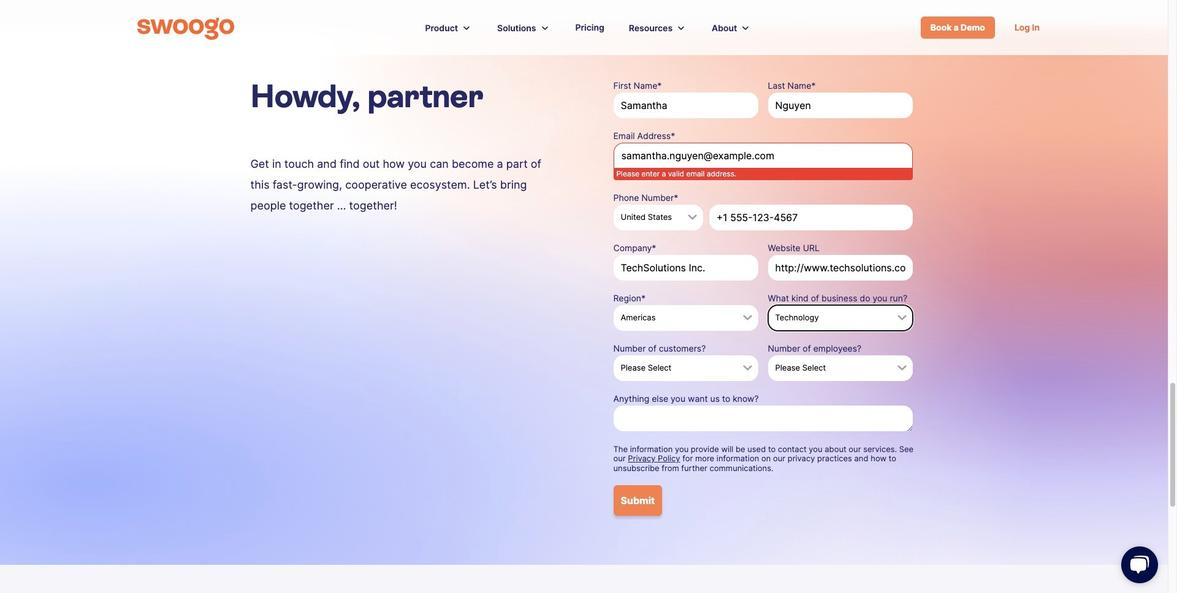 Task type: describe. For each thing, give the bounding box(es) containing it.
Work email address email field
[[614, 143, 913, 169]]

chat widget region
[[1107, 535, 1168, 594]]

swoogo image
[[137, 18, 234, 40]]



Task type: locate. For each thing, give the bounding box(es) containing it.
None submit
[[614, 486, 663, 517]]

None telephone field
[[709, 205, 913, 230]]

dialog
[[0, 0, 1178, 594]]

None text field
[[614, 93, 758, 119], [768, 255, 913, 281], [614, 406, 913, 432], [614, 93, 758, 119], [768, 255, 913, 281], [614, 406, 913, 432]]

None text field
[[768, 93, 913, 119]]

Company name text field
[[614, 255, 758, 281]]



